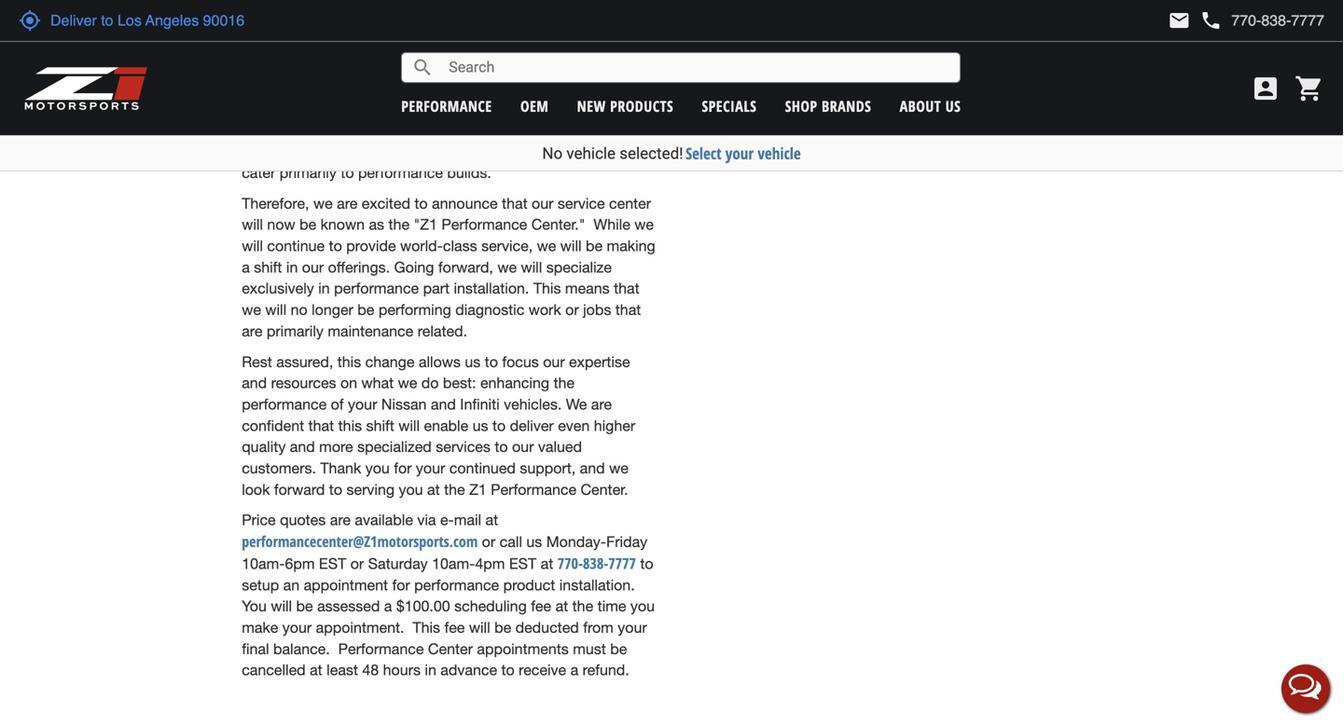Task type: describe. For each thing, give the bounding box(es) containing it.
resulting
[[375, 79, 431, 96]]

our down each
[[348, 143, 370, 160]]

0 horizontal spatial 838-
[[583, 554, 609, 574]]

z1 motorsports logo image
[[23, 65, 149, 112]]

performance inside rest assured, this change allows us to focus our expertise and resources on what we do best: enhancing the performance of your nissan and infiniti vehicles. we are confident that this shift will enable us to deliver even higher quality and more specialized services to our valued customers. thank you for your continued support, and we look forward to serving you at the z1 performance center.
[[491, 481, 577, 499]]

at inside rest assured, this change allows us to focus our expertise and resources on what we do best: enhancing the performance of your nissan and infiniti vehicles. we are confident that this shift will enable us to deliver even higher quality and more specialized services to our valued customers. thank you for your continued support, and we look forward to serving you at the z1 performance center.
[[427, 481, 440, 499]]

will down exclusively
[[265, 301, 287, 319]]

to down appointments
[[502, 662, 515, 679]]

to up known
[[341, 164, 354, 181]]

we inside unlike others who have shifted their focus solely to online sales, we at z1 have made significant investments in expanding our shop, hiring more technicians, and taking on more work. we have also been rapidly growing our product development team, resulting in the creation of over 120 unique products each year. as a result, our technical resources have been increasingly devoted to product expansion, and our service center has naturally evolved to cater primarily to performance builds.
[[284, 15, 304, 32]]

we up the specialize
[[537, 237, 556, 255]]

builds.
[[447, 164, 492, 181]]

change
[[365, 353, 415, 371]]

performance link
[[401, 96, 492, 116]]

your down what
[[348, 396, 377, 413]]

to up continued
[[495, 439, 508, 456]]

products inside unlike others who have shifted their focus solely to online sales, we at z1 have made significant investments in expanding our shop, hiring more technicians, and taking on more work. we have also been rapidly growing our product development team, resulting in the creation of over 120 unique products each year. as a result, our technical resources have been increasingly devoted to product expansion, and our service center has naturally evolved to cater primarily to performance builds.
[[291, 100, 351, 117]]

primarily inside unlike others who have shifted their focus solely to online sales, we at z1 have made significant investments in expanding our shop, hiring more technicians, and taking on more work. we have also been rapidly growing our product development team, resulting in the creation of over 120 unique products each year. as a result, our technical resources have been increasingly devoted to product expansion, and our service center has naturally evolved to cater primarily to performance builds.
[[280, 164, 337, 181]]

expanding
[[242, 36, 312, 54]]

shop
[[785, 96, 818, 116]]

performance inside therefore, we are excited to announce that our service center will now be known as the "z1 performance center."  while we will continue to provide world-class service, we will be making a shift in our offerings. going forward, we will specialize exclusively in performance part installation. this means that we will no longer be performing diagnostic work or jobs that are primarily maintenance related.
[[442, 216, 527, 233]]

price
[[242, 512, 276, 529]]

higher
[[594, 417, 636, 435]]

to up naturally
[[526, 122, 539, 139]]

this inside therefore, we are excited to announce that our service center will now be known as the "z1 performance center."  while we will continue to provide world-class service, we will be making a shift in our offerings. going forward, we will specialize exclusively in performance part installation. this means that we will no longer be performing diagnostic work or jobs that are primarily maintenance related.
[[534, 280, 561, 297]]

valued
[[538, 439, 582, 456]]

development
[[242, 79, 329, 96]]

and right expansion, at the left of page
[[319, 143, 344, 160]]

new
[[577, 96, 606, 116]]

service inside unlike others who have shifted their focus solely to online sales, we at z1 have made significant investments in expanding our shop, hiring more technicians, and taking on more work. we have also been rapidly growing our product development team, resulting in the creation of over 120 unique products each year. as a result, our technical resources have been increasingly devoted to product expansion, and our service center has naturally evolved to cater primarily to performance builds.
[[374, 143, 421, 160]]

the up e-
[[444, 481, 465, 499]]

refund.
[[583, 662, 630, 679]]

longer
[[312, 301, 354, 319]]

for inside to setup an appointment for performance product installation. you will be assessed a $100.00 scheduling fee at the time you make your appointment.  this fee will be deducted from your final balance.  performance center appointments must be cancelled at least 48 hours in advance to receive a refund.
[[392, 577, 410, 594]]

price quotes are available via e-mail at performancecenter@z1motorsports.com
[[242, 512, 498, 552]]

be down the an
[[296, 598, 313, 616]]

are inside rest assured, this change allows us to focus our expertise and resources on what we do best: enhancing the performance of your nissan and infiniti vehicles. we are confident that this shift will enable us to deliver even higher quality and more specialized services to our valued customers. thank you for your continued support, and we look forward to serving you at the z1 performance center.
[[591, 396, 612, 413]]

account_box link
[[1247, 74, 1286, 104]]

confident
[[242, 417, 304, 435]]

expansion,
[[242, 143, 315, 160]]

must
[[573, 641, 606, 658]]

as
[[369, 216, 384, 233]]

united states of america
[[726, 31, 853, 49]]

hiring
[[383, 36, 420, 54]]

shift inside rest assured, this change allows us to focus our expertise and resources on what we do best: enhancing the performance of your nissan and infiniti vehicles. we are confident that this shift will enable us to deliver even higher quality and more specialized services to our valued customers. thank you for your continued support, and we look forward to serving you at the z1 performance center.
[[366, 417, 395, 435]]

be up the specialize
[[586, 237, 603, 255]]

support,
[[520, 460, 576, 477]]

shop brands link
[[785, 96, 872, 116]]

hours
[[383, 662, 421, 679]]

means
[[565, 280, 610, 297]]

"z1
[[414, 216, 438, 233]]

deliver
[[510, 417, 554, 435]]

the inside therefore, we are excited to announce that our service center will now be known as the "z1 performance center."  while we will continue to provide world-class service, we will be making a shift in our offerings. going forward, we will specialize exclusively in performance part installation. this means that we will no longer be performing diagnostic work or jobs that are primarily maintenance related.
[[389, 216, 410, 233]]

performancecenter@z1motorsports.com link
[[242, 532, 478, 552]]

0 horizontal spatial 770-838-7777
[[558, 554, 636, 574]]

at left the least at the bottom of page
[[310, 662, 323, 679]]

in up taking
[[581, 15, 592, 32]]

z1 inside unlike others who have shifted their focus solely to online sales, we at z1 have made significant investments in expanding our shop, hiring more technicians, and taking on more work. we have also been rapidly growing our product development team, resulting in the creation of over 120 unique products each year. as a result, our technical resources have been increasingly devoted to product expansion, and our service center has naturally evolved to cater primarily to performance builds.
[[325, 15, 342, 32]]

therefore,
[[242, 195, 309, 212]]

creation
[[476, 79, 530, 96]]

taking
[[576, 36, 617, 54]]

120
[[584, 79, 609, 96]]

maintenance
[[328, 323, 414, 340]]

at inside price quotes are available via e-mail at performancecenter@z1motorsports.com
[[486, 512, 498, 529]]

1 est from the left
[[319, 556, 346, 573]]

1 10am- from the left
[[242, 556, 285, 573]]

are up known
[[337, 195, 358, 212]]

be up 'refund.'
[[610, 641, 627, 658]]

our down no
[[532, 195, 554, 212]]

performance inside unlike others who have shifted their focus solely to online sales, we at z1 have made significant investments in expanding our shop, hiring more technicians, and taking on more work. we have also been rapidly growing our product development team, resulting in the creation of over 120 unique products each year. as a result, our technical resources have been increasingly devoted to product expansion, and our service center has naturally evolved to cater primarily to performance builds.
[[358, 164, 443, 181]]

as
[[427, 100, 444, 117]]

advance
[[441, 662, 497, 679]]

to setup an appointment for performance product installation. you will be assessed a $100.00 scheduling fee at the time you make your appointment.  this fee will be deducted from your final balance.  performance center appointments must be cancelled at least 48 hours in advance to receive a refund.
[[242, 556, 655, 679]]

of inside unlike others who have shifted their focus solely to online sales, we at z1 have made significant investments in expanding our shop, hiring more technicians, and taking on more work. we have also been rapidly growing our product development team, resulting in the creation of over 120 unique products each year. as a result, our technical resources have been increasingly devoted to product expansion, and our service center has naturally evolved to cater primarily to performance builds.
[[534, 79, 547, 96]]

have down team,
[[311, 122, 343, 139]]

1 horizontal spatial 770-838-7777
[[726, 55, 795, 72]]

cater
[[242, 164, 276, 181]]

1 horizontal spatial been
[[414, 58, 447, 75]]

our up enhancing on the bottom of page
[[543, 353, 565, 371]]

installation. inside therefore, we are excited to announce that our service center will now be known as the "z1 performance center."  while we will continue to provide world-class service, we will be making a shift in our offerings. going forward, we will specialize exclusively in performance part installation. this means that we will no longer be performing diagnostic work or jobs that are primarily maintenance related.
[[454, 280, 529, 297]]

investments
[[496, 15, 576, 32]]

others
[[287, 0, 330, 11]]

and down rest
[[242, 375, 267, 392]]

thank
[[320, 460, 361, 477]]

will inside rest assured, this change allows us to focus our expertise and resources on what we do best: enhancing the performance of your nissan and infiniti vehicles. we are confident that this shift will enable us to deliver even higher quality and more specialized services to our valued customers. thank you for your continued support, and we look forward to serving you at the z1 performance center.
[[399, 417, 420, 435]]

0 horizontal spatial been
[[347, 122, 380, 139]]

will down service, in the top left of the page
[[521, 259, 542, 276]]

shop brands
[[785, 96, 872, 116]]

that right the means
[[614, 280, 640, 297]]

performancecenter@z1motorsports.com link
[[717, 81, 941, 104]]

scheduling
[[455, 598, 527, 616]]

new products
[[577, 96, 674, 116]]

work.
[[280, 58, 317, 75]]

mail inside price quotes are available via e-mail at performancecenter@z1motorsports.com
[[454, 512, 482, 529]]

the up vehicles. at the left of page
[[554, 375, 575, 392]]

over
[[551, 79, 580, 96]]

who
[[334, 0, 362, 11]]

now
[[267, 216, 295, 233]]

our up over
[[557, 58, 579, 75]]

specials
[[702, 96, 757, 116]]

our down creation
[[505, 100, 527, 117]]

performance inside to setup an appointment for performance product installation. you will be assessed a $100.00 scheduling fee at the time you make your appointment.  this fee will be deducted from your final balance.  performance center appointments must be cancelled at least 48 hours in advance to receive a refund.
[[414, 577, 499, 594]]

phone link
[[1200, 9, 1325, 32]]

will down the an
[[271, 598, 292, 616]]

will left now
[[242, 216, 263, 233]]

our left 'shop,'
[[316, 36, 338, 54]]

customers.
[[242, 460, 316, 477]]

that right jobs
[[616, 301, 641, 319]]

focus inside unlike others who have shifted their focus solely to online sales, we at z1 have made significant investments in expanding our shop, hiring more technicians, and taking on more work. we have also been rapidly growing our product development team, resulting in the creation of over 120 unique products each year. as a result, our technical resources have been increasingly devoted to product expansion, and our service center has naturally evolved to cater primarily to performance builds.
[[485, 0, 521, 11]]

the inside unlike others who have shifted their focus solely to online sales, we at z1 have made significant investments in expanding our shop, hiring more technicians, and taking on more work. we have also been rapidly growing our product development team, resulting in the creation of over 120 unique products each year. as a result, our technical resources have been increasingly devoted to product expansion, and our service center has naturally evolved to cater primarily to performance builds.
[[451, 79, 472, 96]]

be up continue
[[300, 216, 316, 233]]

phone
[[1200, 9, 1223, 32]]

we inside rest assured, this change allows us to focus our expertise and resources on what we do best: enhancing the performance of your nissan and infiniti vehicles. we are confident that this shift will enable us to deliver even higher quality and more specialized services to our valued customers. thank you for your continued support, and we look forward to serving you at the z1 performance center.
[[566, 396, 587, 413]]

best:
[[443, 375, 476, 392]]

have up 'shop,'
[[346, 15, 378, 32]]

to down "thank"
[[329, 481, 342, 499]]

be down the "scheduling" at the bottom
[[495, 620, 511, 637]]

even
[[558, 417, 590, 435]]

1 vertical spatial product
[[544, 122, 596, 139]]

year.
[[391, 100, 422, 117]]

and up enable
[[431, 396, 456, 413]]

forward
[[274, 481, 325, 499]]

at up the deducted
[[556, 598, 568, 616]]

in up as
[[435, 79, 447, 96]]

also
[[382, 58, 409, 75]]

the inside to setup an appointment for performance product installation. you will be assessed a $100.00 scheduling fee at the time you make your appointment.  this fee will be deducted from your final balance.  performance center appointments must be cancelled at least 48 hours in advance to receive a refund.
[[573, 598, 594, 616]]

1 vertical spatial this
[[338, 417, 362, 435]]

0 vertical spatial more
[[424, 36, 458, 54]]

appointments
[[477, 641, 569, 658]]

setup
[[242, 577, 279, 594]]

your right select
[[726, 143, 754, 164]]

related.
[[418, 323, 468, 340]]

2 10am- from the left
[[432, 556, 475, 573]]

team,
[[333, 79, 370, 96]]

on inside unlike others who have shifted their focus solely to online sales, we at z1 have made significant investments in expanding our shop, hiring more technicians, and taking on more work. we have also been rapidly growing our product development team, resulting in the creation of over 120 unique products each year. as a result, our technical resources have been increasingly devoted to product expansion, and our service center has naturally evolved to cater primarily to performance builds.
[[621, 36, 638, 54]]

1 vertical spatial you
[[399, 481, 423, 499]]

offerings.
[[328, 259, 390, 276]]

account_box
[[1251, 74, 1281, 104]]

technicians,
[[463, 36, 542, 54]]

to down known
[[329, 237, 342, 255]]

0 vertical spatial us
[[465, 353, 481, 371]]

smartphone
[[685, 54, 708, 77]]

receive
[[519, 662, 566, 679]]

their
[[451, 0, 480, 11]]

do
[[422, 375, 439, 392]]

resources inside rest assured, this change allows us to focus our expertise and resources on what we do best: enhancing the performance of your nissan and infiniti vehicles. we are confident that this shift will enable us to deliver even higher quality and more specialized services to our valued customers. thank you for your continued support, and we look forward to serving you at the z1 performance center.
[[271, 375, 336, 392]]

excited
[[362, 195, 411, 212]]

performance inside rest assured, this change allows us to focus our expertise and resources on what we do best: enhancing the performance of your nissan and infiniti vehicles. we are confident that this shift will enable us to deliver even higher quality and more specialized services to our valued customers. thank you for your continued support, and we look forward to serving you at the z1 performance center.
[[242, 396, 327, 413]]

at inside unlike others who have shifted their focus solely to online sales, we at z1 have made significant investments in expanding our shop, hiring more technicians, and taking on more work. we have also been rapidly growing our product development team, resulting in the creation of over 120 unique products each year. as a result, our technical resources have been increasingly devoted to product expansion, and our service center has naturally evolved to cater primarily to performance builds.
[[308, 15, 321, 32]]

deducted
[[516, 620, 579, 637]]

0 vertical spatial product
[[583, 58, 635, 75]]

infiniti
[[460, 396, 500, 413]]

to right evolved
[[616, 143, 629, 160]]

each
[[355, 100, 387, 117]]

we up known
[[313, 195, 333, 212]]

exclusively
[[242, 280, 314, 297]]

shift inside therefore, we are excited to announce that our service center will now be known as the "z1 performance center."  while we will continue to provide world-class service, we will be making a shift in our offerings. going forward, we will specialize exclusively in performance part installation. this means that we will no longer be performing diagnostic work or jobs that are primarily maintenance related.
[[254, 259, 282, 276]]

shopping_cart link
[[1290, 74, 1325, 104]]

center inside unlike others who have shifted their focus solely to online sales, we at z1 have made significant investments in expanding our shop, hiring more technicians, and taking on more work. we have also been rapidly growing our product development team, resulting in the creation of over 120 unique products each year. as a result, our technical resources have been increasingly devoted to product expansion, and our service center has naturally evolved to cater primarily to performance builds.
[[425, 143, 467, 160]]

your right make
[[283, 620, 312, 637]]

your down time
[[618, 620, 647, 637]]

and up center.
[[580, 460, 605, 477]]

2 est from the left
[[509, 556, 537, 573]]

united states of america link
[[717, 0, 890, 49]]

america
[[811, 31, 853, 49]]

part
[[423, 280, 450, 297]]

0 vertical spatial 770-
[[726, 55, 749, 72]]

services
[[436, 439, 491, 456]]

selected!
[[620, 144, 684, 163]]

specialized
[[357, 439, 432, 456]]

service inside therefore, we are excited to announce that our service center will now be known as the "z1 performance center."  while we will continue to provide world-class service, we will be making a shift in our offerings. going forward, we will specialize exclusively in performance part installation. this means that we will no longer be performing diagnostic work or jobs that are primarily maintenance related.
[[558, 195, 605, 212]]

0 vertical spatial you
[[365, 460, 390, 477]]

more inside rest assured, this change allows us to focus our expertise and resources on what we do best: enhancing the performance of your nissan and infiniti vehicles. we are confident that this shift will enable us to deliver even higher quality and more specialized services to our valued customers. thank you for your continued support, and we look forward to serving you at the z1 performance center.
[[319, 439, 353, 456]]

and down investments on the top left of the page
[[547, 36, 572, 54]]



Task type: vqa. For each thing, say whether or not it's contained in the screenshot.
the 'Parts' within the 'AIR INTAKES PARTS' link
no



Task type: locate. For each thing, give the bounding box(es) containing it.
performancecenter@z1motorsports.com
[[242, 532, 478, 552]]

service,
[[482, 237, 533, 255]]

been
[[414, 58, 447, 75], [347, 122, 380, 139]]

shift up exclusively
[[254, 259, 282, 276]]

1 vertical spatial z1
[[469, 481, 487, 499]]

saturday
[[368, 556, 428, 573]]

0 vertical spatial service
[[374, 143, 421, 160]]

2 vertical spatial more
[[319, 439, 353, 456]]

more down expanding
[[242, 58, 276, 75]]

primarily down no
[[267, 323, 324, 340]]

1 horizontal spatial mail
[[1169, 9, 1191, 32]]

mail
[[1169, 9, 1191, 32], [454, 512, 482, 529]]

us down infiniti at the left bottom
[[473, 417, 489, 435]]

more
[[424, 36, 458, 54], [242, 58, 276, 75], [319, 439, 353, 456]]

a up exclusively
[[242, 259, 250, 276]]

1 vertical spatial shift
[[366, 417, 395, 435]]

2 vertical spatial of
[[331, 396, 344, 413]]

in inside to setup an appointment for performance product installation. you will be assessed a $100.00 scheduling fee at the time you make your appointment.  this fee will be deducted from your final balance.  performance center appointments must be cancelled at least 48 hours in advance to receive a refund.
[[425, 662, 437, 679]]

1 horizontal spatial you
[[399, 481, 423, 499]]

0 vertical spatial primarily
[[280, 164, 337, 181]]

1 vertical spatial installation.
[[560, 577, 635, 594]]

1 horizontal spatial 770-
[[726, 55, 749, 72]]

est
[[319, 556, 346, 573], [509, 556, 537, 573]]

2 horizontal spatial or
[[566, 301, 579, 319]]

provide
[[346, 237, 396, 255]]

1 horizontal spatial of
[[534, 79, 547, 96]]

1 vertical spatial center
[[609, 195, 651, 212]]

2 horizontal spatial more
[[424, 36, 458, 54]]

this inside to setup an appointment for performance product installation. you will be assessed a $100.00 scheduling fee at the time you make your appointment.  this fee will be deducted from your final balance.  performance center appointments must be cancelled at least 48 hours in advance to receive a refund.
[[413, 620, 440, 637]]

have up the made
[[366, 0, 398, 11]]

your down services
[[416, 460, 445, 477]]

0 horizontal spatial more
[[242, 58, 276, 75]]

what
[[362, 375, 394, 392]]

1 vertical spatial for
[[392, 577, 410, 594]]

performancecenter@z1motorsports.com
[[726, 82, 932, 99]]

specials link
[[702, 96, 757, 116]]

7777 down states
[[771, 55, 795, 72]]

a down the 'must'
[[571, 662, 579, 679]]

installation.
[[454, 280, 529, 297], [560, 577, 635, 594]]

or
[[566, 301, 579, 319], [482, 534, 496, 551], [351, 556, 364, 573]]

1 vertical spatial fee
[[445, 620, 465, 637]]

about
[[900, 96, 942, 116]]

enhancing
[[480, 375, 550, 392]]

0 vertical spatial focus
[[485, 0, 521, 11]]

1 vertical spatial 770-
[[558, 554, 583, 574]]

shopping_cart
[[1295, 74, 1325, 104]]

have down 'shop,'
[[346, 58, 378, 75]]

the right as
[[389, 216, 410, 233]]

rapidly
[[451, 58, 496, 75]]

rest assured, this change allows us to focus our expertise and resources on what we do best: enhancing the performance of your nissan and infiniti vehicles. we are confident that this shift will enable us to deliver even higher quality and more specialized services to our valued customers. thank you for your continued support, and we look forward to serving you at the z1 performance center.
[[242, 353, 636, 499]]

vehicle inside no vehicle selected! select your vehicle
[[567, 144, 616, 163]]

us right call
[[527, 534, 542, 551]]

you
[[242, 598, 267, 616]]

installation. down 770-838-7777 link
[[560, 577, 635, 594]]

1 vertical spatial 838-
[[583, 554, 609, 574]]

2 vertical spatial performance
[[338, 641, 424, 658]]

our down the deliver
[[512, 439, 534, 456]]

for inside rest assured, this change allows us to focus our expertise and resources on what we do best: enhancing the performance of your nissan and infiniti vehicles. we are confident that this shift will enable us to deliver even higher quality and more specialized services to our valued customers. thank you for your continued support, and we look forward to serving you at the z1 performance center.
[[394, 460, 412, 477]]

0 horizontal spatial est
[[319, 556, 346, 573]]

email
[[685, 81, 708, 104]]

made
[[382, 15, 420, 32]]

2 horizontal spatial you
[[631, 598, 655, 616]]

announce
[[432, 195, 498, 212]]

focus right their
[[485, 0, 521, 11]]

this down maintenance
[[338, 353, 361, 371]]

on inside rest assured, this change allows us to focus our expertise and resources on what we do best: enhancing the performance of your nissan and infiniti vehicles. we are confident that this shift will enable us to deliver even higher quality and more specialized services to our valued customers. thank you for your continued support, and we look forward to serving you at the z1 performance center.
[[341, 375, 357, 392]]

will down nissan
[[399, 417, 420, 435]]

on right taking
[[621, 36, 638, 54]]

brands
[[822, 96, 872, 116]]

in right hours
[[425, 662, 437, 679]]

1 vertical spatial us
[[473, 417, 489, 435]]

in down continue
[[286, 259, 298, 276]]

1 vertical spatial 770-838-7777
[[558, 554, 636, 574]]

monday-
[[547, 534, 607, 551]]

z1 down who at the top
[[325, 15, 342, 32]]

2 vertical spatial you
[[631, 598, 655, 616]]

z1 down continued
[[469, 481, 487, 499]]

0 vertical spatial this
[[338, 353, 361, 371]]

least
[[327, 662, 358, 679]]

0 horizontal spatial you
[[365, 460, 390, 477]]

jobs
[[583, 301, 611, 319]]

0 vertical spatial installation.
[[454, 280, 529, 297]]

of inside united states of america link
[[797, 31, 808, 49]]

center inside therefore, we are excited to announce that our service center will now be known as the "z1 performance center."  while we will continue to provide world-class service, we will be making a shift in our offerings. going forward, we will specialize exclusively in performance part installation. this means that we will no longer be performing diagnostic work or jobs that are primarily maintenance related.
[[609, 195, 651, 212]]

in up longer
[[318, 280, 330, 297]]

will up the specialize
[[561, 237, 582, 255]]

of left over
[[534, 79, 547, 96]]

performance inside to setup an appointment for performance product installation. you will be assessed a $100.00 scheduling fee at the time you make your appointment.  this fee will be deducted from your final balance.  performance center appointments must be cancelled at least 48 hours in advance to receive a refund.
[[338, 641, 424, 658]]

Search search field
[[434, 53, 960, 82]]

look
[[242, 481, 270, 499]]

1 vertical spatial more
[[242, 58, 276, 75]]

0 vertical spatial mail
[[1169, 9, 1191, 32]]

or call us monday-friday 10am-6pm est or saturday 10am-4pm est at
[[242, 534, 648, 573]]

1 horizontal spatial products
[[610, 96, 674, 116]]

0 horizontal spatial we
[[321, 58, 342, 75]]

enable
[[424, 417, 469, 435]]

that inside rest assured, this change allows us to focus our expertise and resources on what we do best: enhancing the performance of your nissan and infiniti vehicles. we are confident that this shift will enable us to deliver even higher quality and more specialized services to our valued customers. thank you for your continued support, and we look forward to serving you at the z1 performance center.
[[308, 417, 334, 435]]

shift
[[254, 259, 282, 276], [366, 417, 395, 435]]

0 horizontal spatial of
[[331, 396, 344, 413]]

resources
[[242, 122, 307, 139], [271, 375, 336, 392]]

for down specialized
[[394, 460, 412, 477]]

0 horizontal spatial mail
[[454, 512, 482, 529]]

and up customers.
[[290, 439, 315, 456]]

products down team,
[[291, 100, 351, 117]]

2 horizontal spatial of
[[797, 31, 808, 49]]

0 vertical spatial shift
[[254, 259, 282, 276]]

we up making
[[635, 216, 654, 233]]

performance up 48
[[338, 641, 424, 658]]

performance down announce
[[442, 216, 527, 233]]

0 vertical spatial 838-
[[749, 55, 771, 72]]

our
[[316, 36, 338, 54], [557, 58, 579, 75], [505, 100, 527, 117], [348, 143, 370, 160], [532, 195, 554, 212], [302, 259, 324, 276], [543, 353, 565, 371], [512, 439, 534, 456]]

1 vertical spatial mail
[[454, 512, 482, 529]]

1 vertical spatial we
[[566, 396, 587, 413]]

center.
[[581, 481, 628, 499]]

that up service, in the top left of the page
[[502, 195, 528, 212]]

performance up increasingly
[[401, 96, 492, 116]]

this
[[338, 353, 361, 371], [338, 417, 362, 435]]

has
[[472, 143, 495, 160]]

0 horizontal spatial 10am-
[[242, 556, 285, 573]]

1 vertical spatial resources
[[271, 375, 336, 392]]

a
[[448, 100, 456, 117], [242, 259, 250, 276], [384, 598, 392, 616], [571, 662, 579, 679]]

0 vertical spatial fee
[[531, 598, 552, 616]]

0 vertical spatial on
[[621, 36, 638, 54]]

1 vertical spatial this
[[413, 620, 440, 637]]

an
[[283, 577, 300, 594]]

1 vertical spatial primarily
[[267, 323, 324, 340]]

1 horizontal spatial this
[[534, 280, 561, 297]]

unlike others who have shifted their focus solely to online sales, we at z1 have made significant investments in expanding our shop, hiring more technicians, and taking on more work. we have also been rapidly growing our product development team, resulting in the creation of over 120 unique products each year. as a result, our technical resources have been increasingly devoted to product expansion, and our service center has naturally evolved to cater primarily to performance builds.
[[242, 0, 638, 181]]

we up center.
[[609, 460, 629, 477]]

1 vertical spatial 7777
[[609, 554, 636, 574]]

we up nissan
[[398, 375, 417, 392]]

are up rest
[[242, 323, 263, 340]]

est down call
[[509, 556, 537, 573]]

serving
[[347, 481, 395, 499]]

making
[[607, 237, 656, 255]]

0 vertical spatial 770-838-7777
[[726, 55, 795, 72]]

resources inside unlike others who have shifted their focus solely to online sales, we at z1 have made significant investments in expanding our shop, hiring more technicians, and taking on more work. we have also been rapidly growing our product development team, resulting in the creation of over 120 unique products each year. as a result, our technical resources have been increasingly devoted to product expansion, and our service center has naturally evolved to cater primarily to performance builds.
[[242, 122, 307, 139]]

0 vertical spatial center
[[425, 143, 467, 160]]

770-838-7777 down united
[[726, 55, 795, 72]]

1 horizontal spatial center
[[609, 195, 651, 212]]

or down the performancecenter@z1motorsports.com
[[351, 556, 364, 573]]

6pm
[[285, 556, 315, 573]]

1 horizontal spatial we
[[566, 396, 587, 413]]

performance down or call us monday-friday 10am-6pm est or saturday 10am-4pm est at
[[414, 577, 499, 594]]

1 vertical spatial on
[[341, 375, 357, 392]]

therefore, we are excited to announce that our service center will now be known as the "z1 performance center."  while we will continue to provide world-class service, we will be making a shift in our offerings. going forward, we will specialize exclusively in performance part installation. this means that we will no longer be performing diagnostic work or jobs that are primarily maintenance related.
[[242, 195, 656, 340]]

will down the "scheduling" at the bottom
[[469, 620, 490, 637]]

are up higher
[[591, 396, 612, 413]]

of inside rest assured, this change allows us to focus our expertise and resources on what we do best: enhancing the performance of your nissan and infiniti vehicles. we are confident that this shift will enable us to deliver even higher quality and more specialized services to our valued customers. thank you for your continued support, and we look forward to serving you at the z1 performance center.
[[331, 396, 344, 413]]

performance down support,
[[491, 481, 577, 499]]

1 horizontal spatial on
[[621, 36, 638, 54]]

us up best:
[[465, 353, 481, 371]]

from
[[583, 620, 614, 637]]

to down the friday
[[640, 556, 654, 573]]

0 vertical spatial this
[[534, 280, 561, 297]]

primarily inside therefore, we are excited to announce that our service center will now be known as the "z1 performance center."  while we will continue to provide world-class service, we will be making a shift in our offerings. going forward, we will specialize exclusively in performance part installation. this means that we will no longer be performing diagnostic work or jobs that are primarily maintenance related.
[[267, 323, 324, 340]]

1 horizontal spatial more
[[319, 439, 353, 456]]

1 horizontal spatial z1
[[469, 481, 487, 499]]

technical
[[531, 100, 591, 117]]

online
[[585, 0, 625, 11]]

we down exclusively
[[242, 301, 261, 319]]

will left continue
[[242, 237, 263, 255]]

more up "thank"
[[319, 439, 353, 456]]

1 vertical spatial or
[[482, 534, 496, 551]]

oem
[[521, 96, 549, 116]]

been down each
[[347, 122, 380, 139]]

performance inside therefore, we are excited to announce that our service center will now be known as the "z1 performance center."  while we will continue to provide world-class service, we will be making a shift in our offerings. going forward, we will specialize exclusively in performance part installation. this means that we will no longer be performing diagnostic work or jobs that are primarily maintenance related.
[[334, 280, 419, 297]]

1 horizontal spatial shift
[[366, 417, 395, 435]]

2 vertical spatial or
[[351, 556, 364, 573]]

center up while
[[609, 195, 651, 212]]

0 vertical spatial or
[[566, 301, 579, 319]]

770-838-7777
[[726, 55, 795, 72], [558, 554, 636, 574]]

you inside to setup an appointment for performance product installation. you will be assessed a $100.00 scheduling fee at the time you make your appointment.  this fee will be deducted from your final balance.  performance center appointments must be cancelled at least 48 hours in advance to receive a refund.
[[631, 598, 655, 616]]

nissan
[[381, 396, 427, 413]]

770-838-7777 down monday-
[[558, 554, 636, 574]]

will
[[242, 216, 263, 233], [242, 237, 263, 255], [561, 237, 582, 255], [521, 259, 542, 276], [265, 301, 287, 319], [399, 417, 420, 435], [271, 598, 292, 616], [469, 620, 490, 637]]

select
[[686, 143, 722, 164]]

resources up expansion, at the left of page
[[242, 122, 307, 139]]

going
[[394, 259, 434, 276]]

performance up the excited
[[358, 164, 443, 181]]

are inside price quotes are available via e-mail at performancecenter@z1motorsports.com
[[330, 512, 351, 529]]

a right as
[[448, 100, 456, 117]]

united
[[726, 31, 760, 49]]

770- down united
[[726, 55, 749, 72]]

1 vertical spatial of
[[534, 79, 547, 96]]

a left the $100.00
[[384, 598, 392, 616]]

products up selected!
[[610, 96, 674, 116]]

fee up the deducted
[[531, 598, 552, 616]]

appointment
[[304, 577, 388, 594]]

4pm
[[475, 556, 505, 573]]

at inside or call us monday-friday 10am-6pm est or saturday 10am-4pm est at
[[541, 556, 554, 573]]

0 horizontal spatial z1
[[325, 15, 342, 32]]

1 horizontal spatial service
[[558, 195, 605, 212]]

class
[[443, 237, 477, 255]]

evolved
[[560, 143, 612, 160]]

0 vertical spatial we
[[321, 58, 342, 75]]

service down increasingly
[[374, 143, 421, 160]]

0 vertical spatial been
[[414, 58, 447, 75]]

10am- up setup
[[242, 556, 285, 573]]

a inside therefore, we are excited to announce that our service center will now be known as the "z1 performance center."  while we will continue to provide world-class service, we will be making a shift in our offerings. going forward, we will specialize exclusively in performance part installation. this means that we will no longer be performing diagnostic work or jobs that are primarily maintenance related.
[[242, 259, 250, 276]]

growing
[[500, 58, 553, 75]]

0 vertical spatial 7777
[[771, 55, 795, 72]]

0 horizontal spatial center
[[425, 143, 467, 160]]

service
[[374, 143, 421, 160], [558, 195, 605, 212]]

0 horizontal spatial or
[[351, 556, 364, 573]]

to right solely
[[568, 0, 581, 11]]

no
[[291, 301, 308, 319]]

the down rapidly in the top of the page
[[451, 79, 472, 96]]

mail left phone at the right of the page
[[1169, 9, 1191, 32]]

est up appointment
[[319, 556, 346, 573]]

while
[[594, 216, 631, 233]]

0 horizontal spatial products
[[291, 100, 351, 117]]

call
[[500, 534, 522, 551]]

at down monday-
[[541, 556, 554, 573]]

we down service, in the top left of the page
[[498, 259, 517, 276]]

cancelled
[[242, 662, 306, 679]]

or inside therefore, we are excited to announce that our service center will now be known as the "z1 performance center."  while we will continue to provide world-class service, we will be making a shift in our offerings. going forward, we will specialize exclusively in performance part installation. this means that we will no longer be performing diagnostic work or jobs that are primarily maintenance related.
[[566, 301, 579, 319]]

unique
[[242, 100, 287, 117]]

available
[[355, 512, 413, 529]]

quality
[[242, 439, 286, 456]]

we inside unlike others who have shifted their focus solely to online sales, we at z1 have made significant investments in expanding our shop, hiring more technicians, and taking on more work. we have also been rapidly growing our product development team, resulting in the creation of over 120 unique products each year. as a result, our technical resources have been increasingly devoted to product expansion, and our service center has naturally evolved to cater primarily to performance builds.
[[321, 58, 342, 75]]

focus inside rest assured, this change allows us to focus our expertise and resources on what we do best: enhancing the performance of your nissan and infiniti vehicles. we are confident that this shift will enable us to deliver even higher quality and more specialized services to our valued customers. thank you for your continued support, and we look forward to serving you at the z1 performance center.
[[502, 353, 539, 371]]

known
[[321, 216, 365, 233]]

you right time
[[631, 598, 655, 616]]

0 horizontal spatial 7777
[[609, 554, 636, 574]]

770-838-7777 link
[[558, 554, 636, 574]]

1 horizontal spatial installation.
[[560, 577, 635, 594]]

2 vertical spatial us
[[527, 534, 542, 551]]

to down infiniti at the left bottom
[[493, 417, 506, 435]]

a inside unlike others who have shifted their focus solely to online sales, we at z1 have made significant investments in expanding our shop, hiring more technicians, and taking on more work. we have also been rapidly growing our product development team, resulting in the creation of over 120 unique products each year. as a result, our technical resources have been increasingly devoted to product expansion, and our service center has naturally evolved to cater primarily to performance builds.
[[448, 100, 456, 117]]

770- down monday-
[[558, 554, 583, 574]]

1 vertical spatial service
[[558, 195, 605, 212]]

1 horizontal spatial vehicle
[[758, 143, 801, 164]]

to up "z1
[[415, 195, 428, 212]]

of down assured,
[[331, 396, 344, 413]]

solely
[[526, 0, 564, 11]]

1 vertical spatial focus
[[502, 353, 539, 371]]

0 horizontal spatial installation.
[[454, 280, 529, 297]]

increasingly
[[385, 122, 463, 139]]

1 vertical spatial been
[[347, 122, 380, 139]]

we up team,
[[321, 58, 342, 75]]

1 horizontal spatial 10am-
[[432, 556, 475, 573]]

to up enhancing on the bottom of page
[[485, 353, 498, 371]]

1 horizontal spatial 838-
[[749, 55, 771, 72]]

vehicle down the shop
[[758, 143, 801, 164]]

our down continue
[[302, 259, 324, 276]]

0 vertical spatial for
[[394, 460, 412, 477]]

focus
[[485, 0, 521, 11], [502, 353, 539, 371]]

we up even
[[566, 396, 587, 413]]

1 horizontal spatial 7777
[[771, 55, 795, 72]]

no vehicle selected! select your vehicle
[[542, 143, 801, 164]]

more down significant
[[424, 36, 458, 54]]

z1 inside rest assured, this change allows us to focus our expertise and resources on what we do best: enhancing the performance of your nissan and infiniti vehicles. we are confident that this shift will enable us to deliver even higher quality and more specialized services to our valued customers. thank you for your continued support, and we look forward to serving you at the z1 performance center.
[[469, 481, 487, 499]]

us inside or call us monday-friday 10am-6pm est or saturday 10am-4pm est at
[[527, 534, 542, 551]]

0 horizontal spatial 770-
[[558, 554, 583, 574]]

1 horizontal spatial est
[[509, 556, 537, 573]]

0 vertical spatial performance
[[442, 216, 527, 233]]

shop,
[[342, 36, 379, 54]]

be up maintenance
[[358, 301, 375, 319]]

continue
[[267, 237, 325, 255]]

1 horizontal spatial fee
[[531, 598, 552, 616]]

installation. inside to setup an appointment for performance product installation. you will be assessed a $100.00 scheduling fee at the time you make your appointment.  this fee will be deducted from your final balance.  performance center appointments must be cancelled at least 48 hours in advance to receive a refund.
[[560, 577, 635, 594]]

1 horizontal spatial or
[[482, 534, 496, 551]]

product inside to setup an appointment for performance product installation. you will be assessed a $100.00 scheduling fee at the time you make your appointment.  this fee will be deducted from your final balance.  performance center appointments must be cancelled at least 48 hours in advance to receive a refund.
[[503, 577, 555, 594]]

this up work
[[534, 280, 561, 297]]

0 horizontal spatial fee
[[445, 620, 465, 637]]

no
[[542, 144, 563, 163]]

product down technical
[[544, 122, 596, 139]]

for
[[394, 460, 412, 477], [392, 577, 410, 594]]

0 vertical spatial resources
[[242, 122, 307, 139]]

performing
[[379, 301, 451, 319]]

we
[[284, 15, 304, 32], [313, 195, 333, 212], [635, 216, 654, 233], [537, 237, 556, 255], [498, 259, 517, 276], [242, 301, 261, 319], [398, 375, 417, 392], [609, 460, 629, 477]]

us
[[946, 96, 961, 116]]



